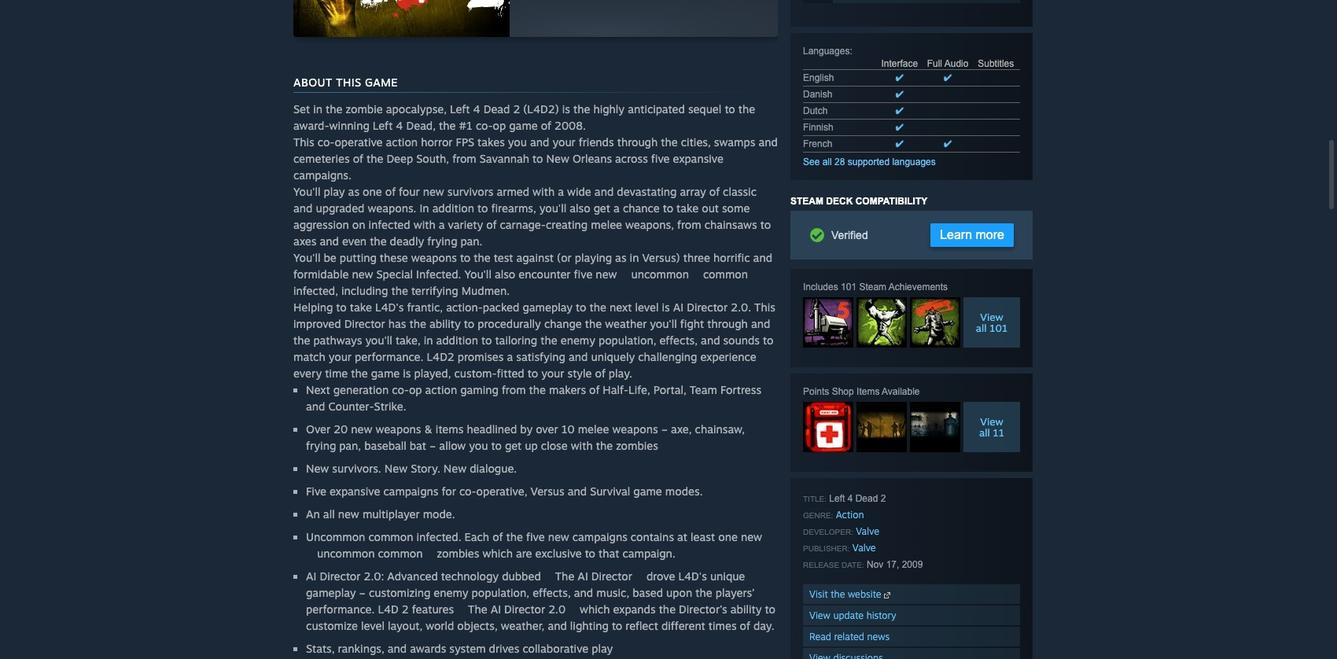 Task type: describe. For each thing, give the bounding box(es) containing it.
cemeteries
[[294, 152, 350, 165]]

to inside "uncommon common infected. each of the five new campaigns contains at least one new uncommon common zombies which are exclusive to that campaign."
[[585, 547, 596, 561]]

1 horizontal spatial 4
[[473, 103, 481, 116]]

helping
[[294, 301, 333, 314]]

zombies inside "uncommon common infected. each of the five new campaigns contains at least one new uncommon common zombies which are exclusive to that campaign."
[[437, 547, 480, 561]]

that
[[599, 547, 620, 561]]

✔ for english
[[896, 72, 904, 83]]

0 horizontal spatial expansive
[[330, 485, 380, 498]]

infected
[[369, 218, 411, 232]]

level inside the ai director 2.0: advanced technology dubbed the ai director drove l4d's unique gameplay – customizing enemy population, effects, and music, based upon the players' performance. l4d 2 features the ai director 2.0 which expands the director's ability to customize level layout, world objects, weather, and lighting to reflect different times of day.
[[361, 620, 385, 633]]

ai down exclusive
[[578, 570, 588, 583]]

a left wide
[[558, 185, 564, 199]]

weather,
[[501, 620, 545, 633]]

and down (l4d2) on the left top of the page
[[530, 136, 550, 149]]

and up style
[[569, 350, 588, 364]]

cities,
[[681, 136, 711, 149]]

friends
[[579, 136, 614, 149]]

new up the five
[[306, 462, 329, 476]]

visit the website link
[[803, 585, 1021, 604]]

1 horizontal spatial steam
[[860, 282, 887, 293]]

0 vertical spatial this
[[336, 76, 362, 89]]

lighting
[[570, 620, 609, 633]]

about
[[294, 76, 333, 89]]

common inside the set in the zombie apocalypse, left 4 dead 2 (l4d2) is the highly anticipated sequel to the award-winning left 4 dead, the #1 co-op game of 2008. this co-operative action horror fps takes you and your friends through the cities, swamps and cemeteries of the deep south, from savannah to new orleans across five expansive campaigns. you'll play as one of four new survivors armed with a wide and devastating array of classic and upgraded weapons. in addition to firearms, you'll also get a chance to take out some aggression on infected with a variety of carnage-creating melee weapons, from chainsaws to axes and even the deadly frying pan. you'll be putting these weapons to the test against (or playing as in versus) three horrific and formidable new special infected. you'll also encounter five new uncommon common infected, including the terrifying mudmen. helping to take l4d's frantic, action-packed gameplay to the next level is ai director 2.0. this improved director has the ability to procedurally change the weather you'll fight through and the pathways you'll take, in addition to tailoring the enemy population, effects, and sounds to match your performance. l4d2 promises a satisfying and uniquely challenging experience every time the game is played, custom-fitted to your style of play.
[[704, 268, 748, 281]]

new down playing
[[596, 268, 617, 281]]

weapons up the baseball
[[376, 423, 421, 436]]

of left "play."
[[595, 367, 606, 380]]

set
[[294, 103, 310, 116]]

1 vertical spatial addition
[[436, 334, 478, 347]]

chainsaws
[[705, 218, 758, 232]]

ai up objects,
[[491, 603, 501, 616]]

2 vertical spatial is
[[403, 367, 411, 380]]

enemy inside the ai director 2.0: advanced technology dubbed the ai director drove l4d's unique gameplay – customizing enemy population, effects, and music, based upon the players' performance. l4d 2 features the ai director 2.0 which expands the director's ability to customize level layout, world objects, weather, and lighting to reflect different times of day.
[[434, 587, 469, 600]]

&
[[425, 423, 433, 436]]

variety
[[448, 218, 483, 232]]

new up exclusive
[[548, 531, 570, 544]]

1 vertical spatial the
[[457, 603, 488, 616]]

out
[[702, 202, 719, 215]]

and inside next generation co-op action gaming from the makers of half-life, portal, team fortress and counter-strike.
[[306, 400, 325, 413]]

danish
[[803, 89, 833, 100]]

orleans
[[573, 152, 612, 165]]

to down the pan.
[[460, 251, 471, 265]]

of inside the ai director 2.0: advanced technology dubbed the ai director drove l4d's unique gameplay – customizing enemy population, effects, and music, based upon the players' performance. l4d 2 features the ai director 2.0 which expands the director's ability to customize level layout, world objects, weather, and lighting to reflect different times of day.
[[740, 620, 751, 633]]

4 inside "title: left 4 dead 2 genre: action developer: valve publisher: valve release date: nov 17, 2009"
[[848, 493, 853, 504]]

all for new
[[323, 508, 335, 521]]

savannah
[[480, 152, 530, 165]]

history
[[867, 610, 897, 622]]

0 vertical spatial take
[[677, 202, 699, 215]]

fitted
[[497, 367, 525, 380]]

director down uncommon
[[320, 570, 361, 583]]

0 vertical spatial you'll
[[294, 185, 321, 199]]

0 vertical spatial 101
[[841, 282, 857, 293]]

director up pathways
[[344, 317, 385, 331]]

new down the baseball
[[385, 462, 408, 476]]

uncommon common infected. each of the five new campaigns contains at least one new uncommon common zombies which are exclusive to that campaign.
[[306, 531, 763, 561]]

1 vertical spatial you'll
[[650, 317, 677, 331]]

dead inside the set in the zombie apocalypse, left 4 dead 2 (l4d2) is the highly anticipated sequel to the award-winning left 4 dead, the #1 co-op game of 2008. this co-operative action horror fps takes you and your friends through the cities, swamps and cemeteries of the deep south, from savannah to new orleans across five expansive campaigns. you'll play as one of four new survivors armed with a wide and devastating array of classic and upgraded weapons. in addition to firearms, you'll also get a chance to take out some aggression on infected with a variety of carnage-creating melee weapons, from chainsaws to axes and even the deadly frying pan. you'll be putting these weapons to the test against (or playing as in versus) three horrific and formidable new special infected. you'll also encounter five new uncommon common infected, including the terrifying mudmen. helping to take l4d's frantic, action-packed gameplay to the next level is ai director 2.0. this improved director has the ability to procedurally change the weather you'll fight through and the pathways you'll take, in addition to tailoring the enemy population, effects, and sounds to match your performance. l4d2 promises a satisfying and uniquely challenging experience every time the game is played, custom-fitted to your style of play.
[[484, 103, 510, 116]]

l4d's inside the ai director 2.0: advanced technology dubbed the ai director drove l4d's unique gameplay – customizing enemy population, effects, and music, based upon the players' performance. l4d 2 features the ai director 2.0 which expands the director's ability to customize level layout, world objects, weather, and lighting to reflect different times of day.
[[679, 570, 707, 583]]

✔ for dutch
[[896, 105, 904, 116]]

dead inside "title: left 4 dead 2 genre: action developer: valve publisher: valve release date: nov 17, 2009"
[[856, 493, 879, 504]]

dubbed
[[502, 570, 541, 583]]

view inside view update history link
[[810, 610, 831, 622]]

devastating
[[617, 185, 677, 199]]

0 vertical spatial with
[[533, 185, 555, 199]]

and up experience
[[701, 334, 720, 347]]

match
[[294, 350, 326, 364]]

2 vertical spatial you'll
[[365, 334, 393, 347]]

director up weather,
[[505, 603, 545, 616]]

director up fight
[[687, 301, 728, 314]]

related
[[835, 631, 865, 643]]

2 inside the set in the zombie apocalypse, left 4 dead 2 (l4d2) is the highly anticipated sequel to the award-winning left 4 dead, the #1 co-op game of 2008. this co-operative action horror fps takes you and your friends through the cities, swamps and cemeteries of the deep south, from savannah to new orleans across five expansive campaigns. you'll play as one of four new survivors armed with a wide and devastating array of classic and upgraded weapons. in addition to firearms, you'll also get a chance to take out some aggression on infected with a variety of carnage-creating melee weapons, from chainsaws to axes and even the deadly frying pan. you'll be putting these weapons to the test against (or playing as in versus) three horrific and formidable new special infected. you'll also encounter five new uncommon common infected, including the terrifying mudmen. helping to take l4d's frantic, action-packed gameplay to the next level is ai director 2.0. this improved director has the ability to procedurally change the weather you'll fight through and the pathways you'll take, in addition to tailoring the enemy population, effects, and sounds to match your performance. l4d2 promises a satisfying and uniquely challenging experience every time the game is played, custom-fitted to your style of play.
[[513, 103, 520, 116]]

to up change on the left
[[576, 301, 587, 314]]

four
[[399, 185, 420, 199]]

2008.
[[555, 119, 586, 132]]

which inside "uncommon common infected. each of the five new campaigns contains at least one new uncommon common zombies which are exclusive to that campaign."
[[483, 547, 513, 561]]

one inside "uncommon common infected. each of the five new campaigns contains at least one new uncommon common zombies which are exclusive to that campaign."
[[719, 531, 738, 544]]

and right swamps at top
[[759, 136, 778, 149]]

the up generation
[[351, 367, 368, 380]]

all for 101
[[976, 322, 987, 334]]

0 vertical spatial the
[[544, 570, 575, 583]]

play.
[[609, 367, 633, 380]]

a left 'variety'
[[439, 218, 445, 232]]

from inside next generation co-op action gaming from the makers of half-life, portal, team fortress and counter-strike.
[[502, 383, 526, 397]]

– inside the ai director 2.0: advanced technology dubbed the ai director drove l4d's unique gameplay – customizing enemy population, effects, and music, based upon the players' performance. l4d 2 features the ai director 2.0 which expands the director's ability to customize level layout, world objects, weather, and lighting to reflect different times of day.
[[359, 587, 366, 600]]

fight
[[681, 317, 705, 331]]

co- inside next generation co-op action gaming from the makers of half-life, portal, team fortress and counter-strike.
[[392, 383, 409, 397]]

1 vertical spatial –
[[430, 439, 436, 453]]

by
[[520, 423, 533, 436]]

to up 'day.' at bottom right
[[765, 603, 776, 616]]

points
[[803, 386, 830, 397]]

1 vertical spatial take
[[350, 301, 372, 314]]

0 vertical spatial your
[[553, 136, 576, 149]]

which inside the ai director 2.0: advanced technology dubbed the ai director drove l4d's unique gameplay – customizing enemy population, effects, and music, based upon the players' performance. l4d 2 features the ai director 2.0 which expands the director's ability to customize level layout, world objects, weather, and lighting to reflect different times of day.
[[580, 603, 610, 616]]

melee inside over 20 new weapons & items headlined by over 10 melee weapons – axe, chainsaw, frying pan, baseball bat – allow you to get up close with the zombies
[[578, 423, 610, 436]]

and up the 2.0
[[574, 587, 594, 600]]

0 horizontal spatial as
[[348, 185, 360, 199]]

the inside "uncommon common infected. each of the five new campaigns contains at least one new uncommon common zombies which are exclusive to that campaign."
[[506, 531, 523, 544]]

of up weapons.
[[385, 185, 396, 199]]

0 horizontal spatial through
[[617, 136, 658, 149]]

new up unique
[[741, 531, 763, 544]]

developer:
[[803, 528, 854, 537]]

1 vertical spatial with
[[414, 218, 436, 232]]

to down expands
[[612, 620, 623, 633]]

pan,
[[339, 439, 361, 453]]

weapons.
[[368, 202, 417, 215]]

population, inside the set in the zombie apocalypse, left 4 dead 2 (l4d2) is the highly anticipated sequel to the award-winning left 4 dead, the #1 co-op game of 2008. this co-operative action horror fps takes you and your friends through the cities, swamps and cemeteries of the deep south, from savannah to new orleans across five expansive campaigns. you'll play as one of four new survivors armed with a wide and devastating array of classic and upgraded weapons. in addition to firearms, you'll also get a chance to take out some aggression on infected with a variety of carnage-creating melee weapons, from chainsaws to axes and even the deadly frying pan. you'll be putting these weapons to the test against (or playing as in versus) three horrific and formidable new special infected. you'll also encounter five new uncommon common infected, including the terrifying mudmen. helping to take l4d's frantic, action-packed gameplay to the next level is ai director 2.0. this improved director has the ability to procedurally change the weather you'll fight through and the pathways you'll take, in addition to tailoring the enemy population, effects, and sounds to match your performance. l4d2 promises a satisfying and uniquely challenging experience every time the game is played, custom-fitted to your style of play.
[[599, 334, 657, 347]]

0 vertical spatial –
[[662, 423, 668, 436]]

over
[[536, 423, 558, 436]]

septic tank image
[[857, 297, 907, 348]]

the up satisfying
[[541, 334, 558, 347]]

weapons,
[[626, 218, 674, 232]]

upgraded
[[316, 202, 365, 215]]

(l4d2)
[[524, 103, 559, 116]]

music,
[[597, 587, 630, 600]]

of down operative
[[353, 152, 363, 165]]

to down survivors
[[478, 202, 488, 215]]

1 vertical spatial as
[[615, 251, 627, 265]]

1 vertical spatial through
[[708, 317, 748, 331]]

0 horizontal spatial campaigns
[[384, 485, 439, 498]]

2 horizontal spatial is
[[662, 301, 670, 314]]

performance. inside the set in the zombie apocalypse, left 4 dead 2 (l4d2) is the highly anticipated sequel to the award-winning left 4 dead, the #1 co-op game of 2008. this co-operative action horror fps takes you and your friends through the cities, swamps and cemeteries of the deep south, from savannah to new orleans across five expansive campaigns. you'll play as one of four new survivors armed with a wide and devastating array of classic and upgraded weapons. in addition to firearms, you'll also get a chance to take out some aggression on infected with a variety of carnage-creating melee weapons, from chainsaws to axes and even the deadly frying pan. you'll be putting these weapons to the test against (or playing as in versus) three horrific and formidable new special infected. you'll also encounter five new uncommon common infected, including the terrifying mudmen. helping to take l4d's frantic, action-packed gameplay to the next level is ai director 2.0. this improved director has the ability to procedurally change the weather you'll fight through and the pathways you'll take, in addition to tailoring the enemy population, effects, and sounds to match your performance. l4d2 promises a satisfying and uniquely challenging experience every time the game is played, custom-fitted to your style of play.
[[355, 350, 424, 364]]

includes
[[803, 282, 839, 293]]

about this game
[[294, 76, 398, 89]]

all for 28
[[823, 157, 832, 168]]

set in the zombie apocalypse, left 4 dead 2 (l4d2) is the highly anticipated sequel to the award-winning left 4 dead, the #1 co-op game of 2008. this co-operative action horror fps takes you and your friends through the cities, swamps and cemeteries of the deep south, from savannah to new orleans across five expansive campaigns. you'll play as one of four new survivors armed with a wide and devastating array of classic and upgraded weapons. in addition to firearms, you'll also get a chance to take out some aggression on infected with a variety of carnage-creating melee weapons, from chainsaws to axes and even the deadly frying pan. you'll be putting these weapons to the test against (or playing as in versus) three horrific and formidable new special infected. you'll also encounter five new uncommon common infected, including the terrifying mudmen. helping to take l4d's frantic, action-packed gameplay to the next level is ai director 2.0. this improved director has the ability to procedurally change the weather you'll fight through and the pathways you'll take, in addition to tailoring the enemy population, effects, and sounds to match your performance. l4d2 promises a satisfying and uniquely challenging experience every time the game is played, custom-fitted to your style of play.
[[294, 103, 778, 380]]

system
[[450, 642, 486, 656]]

weather
[[605, 317, 647, 331]]

collaborative
[[523, 642, 589, 656]]

new up including
[[352, 268, 373, 281]]

five
[[306, 485, 327, 498]]

swamps
[[714, 136, 756, 149]]

dead,
[[406, 119, 436, 132]]

pan.
[[461, 235, 483, 248]]

1 vertical spatial from
[[678, 218, 702, 232]]

more
[[976, 228, 1005, 242]]

20
[[334, 423, 348, 436]]

zombies inside over 20 new weapons & items headlined by over 10 melee weapons – axe, chainsaw, frying pan, baseball bat – allow you to get up close with the zombies
[[616, 439, 659, 453]]

ai down uncommon
[[306, 570, 317, 583]]

1 horizontal spatial left
[[450, 103, 470, 116]]

customize
[[306, 620, 358, 633]]

co- up cemeteries
[[318, 136, 335, 149]]

valve link for developer:
[[856, 526, 880, 537]]

you inside over 20 new weapons & items headlined by over 10 melee weapons – axe, chainsaw, frying pan, baseball bat – allow you to get up close with the zombies
[[469, 439, 488, 453]]

date:
[[842, 561, 865, 570]]

compatibility
[[856, 196, 928, 207]]

languages
[[803, 46, 850, 57]]

you inside the set in the zombie apocalypse, left 4 dead 2 (l4d2) is the highly anticipated sequel to the award-winning left 4 dead, the #1 co-op game of 2008. this co-operative action horror fps takes you and your friends through the cities, swamps and cemeteries of the deep south, from savannah to new orleans across five expansive campaigns. you'll play as one of four new survivors armed with a wide and devastating array of classic and upgraded weapons. in addition to firearms, you'll also get a chance to take out some aggression on infected with a variety of carnage-creating melee weapons, from chainsaws to axes and even the deadly frying pan. you'll be putting these weapons to the test against (or playing as in versus) three horrific and formidable new special infected. you'll also encounter five new uncommon common infected, including the terrifying mudmen. helping to take l4d's frantic, action-packed gameplay to the next level is ai director 2.0. this improved director has the ability to procedurally change the weather you'll fight through and the pathways you'll take, in addition to tailoring the enemy population, effects, and sounds to match your performance. l4d2 promises a satisfying and uniquely challenging experience every time the game is played, custom-fitted to your style of play.
[[508, 136, 527, 149]]

and right wide
[[595, 185, 614, 199]]

1 horizontal spatial five
[[574, 268, 593, 281]]

one inside the set in the zombie apocalypse, left 4 dead 2 (l4d2) is the highly anticipated sequel to the award-winning left 4 dead, the #1 co-op game of 2008. this co-operative action horror fps takes you and your friends through the cities, swamps and cemeteries of the deep south, from savannah to new orleans across five expansive campaigns. you'll play as one of four new survivors armed with a wide and devastating array of classic and upgraded weapons. in addition to firearms, you'll also get a chance to take out some aggression on infected with a variety of carnage-creating melee weapons, from chainsaws to axes and even the deadly frying pan. you'll be putting these weapons to the test against (or playing as in versus) three horrific and formidable new special infected. you'll also encounter five new uncommon common infected, including the terrifying mudmen. helping to take l4d's frantic, action-packed gameplay to the next level is ai director 2.0. this improved director has the ability to procedurally change the weather you'll fight through and the pathways you'll take, in addition to tailoring the enemy population, effects, and sounds to match your performance. l4d2 promises a satisfying and uniquely challenging experience every time the game is played, custom-fitted to your style of play.
[[363, 185, 382, 199]]

read related news link
[[803, 627, 1021, 647]]

the up the winning
[[326, 103, 343, 116]]

world
[[426, 620, 454, 633]]

french
[[803, 139, 833, 150]]

survivors
[[448, 185, 494, 199]]

and up aggression
[[294, 202, 313, 215]]

cemetery image
[[911, 402, 961, 440]]

0 horizontal spatial 4
[[396, 119, 403, 132]]

✔ for finnish
[[896, 122, 904, 133]]

gameplay inside the ai director 2.0: advanced technology dubbed the ai director drove l4d's unique gameplay – customizing enemy population, effects, and music, based upon the players' performance. l4d 2 features the ai director 2.0 which expands the director's ability to customize level layout, world objects, weather, and lighting to reflect different times of day.
[[306, 587, 356, 600]]

to right savannah
[[533, 152, 543, 165]]

co- up the takes
[[476, 119, 493, 132]]

of up "out"
[[710, 185, 720, 199]]

action
[[836, 509, 864, 521]]

to right sequel
[[725, 103, 736, 116]]

1 vertical spatial you'll
[[294, 251, 321, 265]]

weapons down life,
[[613, 423, 658, 436]]

gameplay inside the set in the zombie apocalypse, left 4 dead 2 (l4d2) is the highly anticipated sequel to the award-winning left 4 dead, the #1 co-op game of 2008. this co-operative action horror fps takes you and your friends through the cities, swamps and cemeteries of the deep south, from savannah to new orleans across five expansive campaigns. you'll play as one of four new survivors armed with a wide and devastating array of classic and upgraded weapons. in addition to firearms, you'll also get a chance to take out some aggression on infected with a variety of carnage-creating melee weapons, from chainsaws to axes and even the deadly frying pan. you'll be putting these weapons to the test against (or playing as in versus) three horrific and formidable new special infected. you'll also encounter five new uncommon common infected, including the terrifying mudmen. helping to take l4d's frantic, action-packed gameplay to the next level is ai director 2.0. this improved director has the ability to procedurally change the weather you'll fight through and the pathways you'll take, in addition to tailoring the enemy population, effects, and sounds to match your performance. l4d2 promises a satisfying and uniquely challenging experience every time the game is played, custom-fitted to your style of play.
[[523, 301, 573, 314]]

op inside next generation co-op action gaming from the makers of half-life, portal, team fortress and counter-strike.
[[409, 383, 422, 397]]

shop
[[832, 386, 854, 397]]

the up match
[[294, 334, 310, 347]]

contains
[[631, 531, 674, 544]]

new down allow
[[444, 462, 467, 476]]

the left #1
[[439, 119, 456, 132]]

the down frantic,
[[410, 317, 427, 331]]

to down action-
[[464, 317, 475, 331]]

some
[[722, 202, 750, 215]]

title:
[[803, 495, 827, 504]]

creating
[[546, 218, 588, 232]]

2 vertical spatial game
[[634, 485, 662, 498]]

the down the upon
[[659, 603, 676, 616]]

0 vertical spatial valve
[[856, 526, 880, 537]]

the down special
[[391, 284, 408, 298]]

l4d's inside the set in the zombie apocalypse, left 4 dead 2 (l4d2) is the highly anticipated sequel to the award-winning left 4 dead, the #1 co-op game of 2008. this co-operative action horror fps takes you and your friends through the cities, swamps and cemeteries of the deep south, from savannah to new orleans across five expansive campaigns. you'll play as one of four new survivors armed with a wide and devastating array of classic and upgraded weapons. in addition to firearms, you'll also get a chance to take out some aggression on infected with a variety of carnage-creating melee weapons, from chainsaws to axes and even the deadly frying pan. you'll be putting these weapons to the test against (or playing as in versus) three horrific and formidable new special infected. you'll also encounter five new uncommon common infected, including the terrifying mudmen. helping to take l4d's frantic, action-packed gameplay to the next level is ai director 2.0. this improved director has the ability to procedurally change the weather you'll fight through and the pathways you'll take, in addition to tailoring the enemy population, effects, and sounds to match your performance. l4d2 promises a satisfying and uniquely challenging experience every time the game is played, custom-fitted to your style of play.
[[375, 301, 404, 314]]

and down 'layout,' at the left of page
[[388, 642, 407, 656]]

versus)
[[642, 251, 680, 265]]

#1
[[459, 119, 473, 132]]

interface
[[882, 58, 919, 69]]

three
[[684, 251, 711, 265]]

and right horrific
[[754, 251, 773, 265]]

2 vertical spatial your
[[542, 367, 565, 380]]

action inside the set in the zombie apocalypse, left 4 dead 2 (l4d2) is the highly anticipated sequel to the award-winning left 4 dead, the #1 co-op game of 2008. this co-operative action horror fps takes you and your friends through the cities, swamps and cemeteries of the deep south, from savannah to new orleans across five expansive campaigns. you'll play as one of four new survivors armed with a wide and devastating array of classic and upgraded weapons. in addition to firearms, you'll also get a chance to take out some aggression on infected with a variety of carnage-creating melee weapons, from chainsaws to axes and even the deadly frying pan. you'll be putting these weapons to the test against (or playing as in versus) three horrific and formidable new special infected. you'll also encounter five new uncommon common infected, including the terrifying mudmen. helping to take l4d's frantic, action-packed gameplay to the next level is ai director 2.0. this improved director has the ability to procedurally change the weather you'll fight through and the pathways you'll take, in addition to tailoring the enemy population, effects, and sounds to match your performance. l4d2 promises a satisfying and uniquely challenging experience every time the game is played, custom-fitted to your style of play.
[[386, 136, 418, 149]]

1 horizontal spatial game
[[509, 119, 538, 132]]

and right versus
[[568, 485, 587, 498]]

array
[[680, 185, 707, 199]]

1 horizontal spatial play
[[592, 642, 613, 656]]

points shop items available
[[803, 386, 920, 397]]

the right change on the left
[[585, 317, 602, 331]]

0 vertical spatial is
[[562, 103, 570, 116]]

weapons inside the set in the zombie apocalypse, left 4 dead 2 (l4d2) is the highly anticipated sequel to the award-winning left 4 dead, the #1 co-op game of 2008. this co-operative action horror fps takes you and your friends through the cities, swamps and cemeteries of the deep south, from savannah to new orleans across five expansive campaigns. you'll play as one of four new survivors armed with a wide and devastating array of classic and upgraded weapons. in addition to firearms, you'll also get a chance to take out some aggression on infected with a variety of carnage-creating melee weapons, from chainsaws to axes and even the deadly frying pan. you'll be putting these weapons to the test against (or playing as in versus) three horrific and formidable new special infected. you'll also encounter five new uncommon common infected, including the terrifying mudmen. helping to take l4d's frantic, action-packed gameplay to the next level is ai director 2.0. this improved director has the ability to procedurally change the weather you'll fight through and the pathways you'll take, in addition to tailoring the enemy population, effects, and sounds to match your performance. l4d2 promises a satisfying and uniquely challenging experience every time the game is played, custom-fitted to your style of play.
[[411, 251, 457, 265]]

new inside over 20 new weapons & items headlined by over 10 melee weapons – axe, chainsaw, frying pan, baseball bat – allow you to get up close with the zombies
[[351, 423, 373, 436]]

view update history
[[810, 610, 897, 622]]

the left cities,
[[661, 136, 678, 149]]

promises
[[458, 350, 504, 364]]

0 vertical spatial also
[[570, 202, 591, 215]]

the down infected
[[370, 235, 387, 248]]

✔ for french
[[896, 139, 904, 150]]

view for all 11
[[981, 416, 1004, 428]]

to right helping
[[336, 301, 347, 314]]

take,
[[396, 334, 421, 347]]

technology
[[441, 570, 499, 583]]

0 horizontal spatial game
[[371, 367, 400, 380]]

includes 101 steam achievements
[[803, 282, 948, 293]]

new up in
[[423, 185, 444, 199]]

carnage-
[[500, 218, 546, 232]]

to up promises
[[482, 334, 492, 347]]

of right 'variety'
[[487, 218, 497, 232]]

new up uncommon
[[338, 508, 360, 521]]

view all 11
[[980, 416, 1005, 439]]

a up the fitted
[[507, 350, 513, 364]]

encounter
[[519, 268, 571, 281]]

available
[[882, 386, 920, 397]]

0 horizontal spatial also
[[495, 268, 516, 281]]

life,
[[629, 383, 651, 397]]

deep
[[387, 152, 413, 165]]



Task type: locate. For each thing, give the bounding box(es) containing it.
ai inside the set in the zombie apocalypse, left 4 dead 2 (l4d2) is the highly anticipated sequel to the award-winning left 4 dead, the #1 co-op game of 2008. this co-operative action horror fps takes you and your friends through the cities, swamps and cemeteries of the deep south, from savannah to new orleans across five expansive campaigns. you'll play as one of four new survivors armed with a wide and devastating array of classic and upgraded weapons. in addition to firearms, you'll also get a chance to take out some aggression on infected with a variety of carnage-creating melee weapons, from chainsaws to axes and even the deadly frying pan. you'll be putting these weapons to the test against (or playing as in versus) three horrific and formidable new special infected. you'll also encounter five new uncommon common infected, including the terrifying mudmen. helping to take l4d's frantic, action-packed gameplay to the next level is ai director 2.0. this improved director has the ability to procedurally change the weather you'll fight through and the pathways you'll take, in addition to tailoring the enemy population, effects, and sounds to match your performance. l4d2 promises a satisfying and uniquely challenging experience every time the game is played, custom-fitted to your style of play.
[[673, 301, 684, 314]]

addition up the "l4d2"
[[436, 334, 478, 347]]

next generation co-op action gaming from the makers of half-life, portal, team fortress and counter-strike.
[[306, 383, 762, 413]]

from down the fitted
[[502, 383, 526, 397]]

2 vertical spatial –
[[359, 587, 366, 600]]

over
[[306, 423, 331, 436]]

melee right 10
[[578, 423, 610, 436]]

firearms,
[[491, 202, 537, 215]]

of down (l4d2) on the left top of the page
[[541, 119, 552, 132]]

effects, inside the ai director 2.0: advanced technology dubbed the ai director drove l4d's unique gameplay – customizing enemy population, effects, and music, based upon the players' performance. l4d 2 features the ai director 2.0 which expands the director's ability to customize level layout, world objects, weather, and lighting to reflect different times of day.
[[533, 587, 571, 600]]

0 horizontal spatial is
[[403, 367, 411, 380]]

sounds
[[724, 334, 760, 347]]

101 right includes
[[841, 282, 857, 293]]

in right take,
[[424, 334, 433, 347]]

five up are
[[526, 531, 545, 544]]

✔
[[896, 72, 904, 83], [944, 72, 952, 83], [896, 89, 904, 100], [896, 105, 904, 116], [896, 122, 904, 133], [896, 139, 904, 150], [944, 139, 952, 150]]

reflect
[[626, 620, 659, 633]]

0 horizontal spatial ability
[[430, 317, 461, 331]]

least
[[691, 531, 715, 544]]

2 vertical spatial 2
[[402, 603, 409, 616]]

different
[[662, 620, 706, 633]]

melee inside the set in the zombie apocalypse, left 4 dead 2 (l4d2) is the highly anticipated sequel to the award-winning left 4 dead, the #1 co-op game of 2008. this co-operative action horror fps takes you and your friends through the cities, swamps and cemeteries of the deep south, from savannah to new orleans across five expansive campaigns. you'll play as one of four new survivors armed with a wide and devastating array of classic and upgraded weapons. in addition to firearms, you'll also get a chance to take out some aggression on infected with a variety of carnage-creating melee weapons, from chainsaws to axes and even the deadly frying pan. you'll be putting these weapons to the test against (or playing as in versus) three horrific and formidable new special infected. you'll also encounter five new uncommon common infected, including the terrifying mudmen. helping to take l4d's frantic, action-packed gameplay to the next level is ai director 2.0. this improved director has the ability to procedurally change the weather you'll fight through and the pathways you'll take, in addition to tailoring the enemy population, effects, and sounds to match your performance. l4d2 promises a satisfying and uniquely challenging experience every time the game is played, custom-fitted to your style of play.
[[591, 218, 623, 232]]

advanced
[[387, 570, 438, 583]]

1 vertical spatial level
[[361, 620, 385, 633]]

zombies down each
[[437, 547, 480, 561]]

1 vertical spatial also
[[495, 268, 516, 281]]

co- up strike.
[[392, 383, 409, 397]]

1 vertical spatial is
[[662, 301, 670, 314]]

1 vertical spatial one
[[719, 531, 738, 544]]

in
[[420, 202, 429, 215]]

next
[[610, 301, 632, 314]]

0 vertical spatial which
[[483, 547, 513, 561]]

next
[[306, 383, 330, 397]]

a left chance
[[614, 202, 620, 215]]

1 horizontal spatial is
[[562, 103, 570, 116]]

improved
[[294, 317, 341, 331]]

visit the website
[[810, 589, 885, 600]]

1 vertical spatial common
[[369, 531, 414, 544]]

0 vertical spatial 2
[[513, 103, 520, 116]]

half-
[[603, 383, 629, 397]]

valve link down action 'link'
[[856, 526, 880, 537]]

1 horizontal spatial 101
[[990, 322, 1008, 334]]

formidable
[[294, 268, 349, 281]]

valve down action 'link'
[[856, 526, 880, 537]]

0 horizontal spatial five
[[526, 531, 545, 544]]

dialogue.
[[470, 462, 517, 476]]

take
[[677, 202, 699, 215], [350, 301, 372, 314]]

1 vertical spatial enemy
[[434, 587, 469, 600]]

new left orleans
[[547, 152, 570, 165]]

the up swamps at top
[[739, 103, 756, 116]]

0 horizontal spatial take
[[350, 301, 372, 314]]

all for 11
[[980, 427, 991, 439]]

be
[[324, 251, 337, 265]]

and up sounds at the right bottom of page
[[751, 317, 771, 331]]

even
[[342, 235, 367, 248]]

2 vertical spatial you'll
[[465, 268, 492, 281]]

players'
[[716, 587, 755, 600]]

101 right the "head honcho" image
[[990, 322, 1008, 334]]

horrific
[[714, 251, 750, 265]]

for
[[442, 485, 456, 498]]

17,
[[887, 560, 900, 571]]

times
[[709, 620, 737, 633]]

1 horizontal spatial –
[[430, 439, 436, 453]]

chance
[[623, 202, 660, 215]]

each
[[465, 531, 490, 544]]

0 vertical spatial steam
[[791, 196, 824, 207]]

also
[[570, 202, 591, 215], [495, 268, 516, 281]]

expansive down cities,
[[673, 152, 724, 165]]

2 horizontal spatial with
[[571, 439, 593, 453]]

gameplay up customize
[[306, 587, 356, 600]]

of
[[541, 119, 552, 132], [353, 152, 363, 165], [385, 185, 396, 199], [710, 185, 720, 199], [487, 218, 497, 232], [595, 367, 606, 380], [589, 383, 600, 397], [493, 531, 503, 544], [740, 620, 751, 633]]

over 20 new weapons & items headlined by over 10 melee weapons – axe, chainsaw, frying pan, baseball bat – allow you to get up close with the zombies
[[306, 423, 745, 453]]

team
[[690, 383, 718, 397]]

0 vertical spatial l4d's
[[375, 301, 404, 314]]

ability inside the set in the zombie apocalypse, left 4 dead 2 (l4d2) is the highly anticipated sequel to the award-winning left 4 dead, the #1 co-op game of 2008. this co-operative action horror fps takes you and your friends through the cities, swamps and cemeteries of the deep south, from savannah to new orleans across five expansive campaigns. you'll play as one of four new survivors armed with a wide and devastating array of classic and upgraded weapons. in addition to firearms, you'll also get a chance to take out some aggression on infected with a variety of carnage-creating melee weapons, from chainsaws to axes and even the deadly frying pan. you'll be putting these weapons to the test against (or playing as in versus) three horrific and formidable new special infected. you'll also encounter five new uncommon common infected, including the terrifying mudmen. helping to take l4d's frantic, action-packed gameplay to the next level is ai director 2.0. this improved director has the ability to procedurally change the weather you'll fight through and the pathways you'll take, in addition to tailoring the enemy population, effects, and sounds to match your performance. l4d2 promises a satisfying and uniquely challenging experience every time the game is played, custom-fitted to your style of play.
[[430, 317, 461, 331]]

1 vertical spatial play
[[592, 642, 613, 656]]

0 horizontal spatial in
[[313, 103, 323, 116]]

0 horizontal spatial get
[[505, 439, 522, 453]]

0 vertical spatial you'll
[[540, 202, 567, 215]]

2 inside "title: left 4 dead 2 genre: action developer: valve publisher: valve release date: nov 17, 2009"
[[881, 493, 886, 504]]

2 horizontal spatial in
[[630, 251, 639, 265]]

0 vertical spatial left
[[450, 103, 470, 116]]

all left 28
[[823, 157, 832, 168]]

1 horizontal spatial in
[[424, 334, 433, 347]]

l4d
[[378, 603, 399, 616]]

through
[[617, 136, 658, 149], [708, 317, 748, 331]]

0 horizontal spatial left
[[373, 119, 393, 132]]

0 vertical spatial one
[[363, 185, 382, 199]]

play down lighting
[[592, 642, 613, 656]]

(or
[[557, 251, 572, 265]]

play inside the set in the zombie apocalypse, left 4 dead 2 (l4d2) is the highly anticipated sequel to the award-winning left 4 dead, the #1 co-op game of 2008. this co-operative action horror fps takes you and your friends through the cities, swamps and cemeteries of the deep south, from savannah to new orleans across five expansive campaigns. you'll play as one of four new survivors armed with a wide and devastating array of classic and upgraded weapons. in addition to firearms, you'll also get a chance to take out some aggression on infected with a variety of carnage-creating melee weapons, from chainsaws to axes and even the deadly frying pan. you'll be putting these weapons to the test against (or playing as in versus) three horrific and formidable new special infected. you'll also encounter five new uncommon common infected, including the terrifying mudmen. helping to take l4d's frantic, action-packed gameplay to the next level is ai director 2.0. this improved director has the ability to procedurally change the weather you'll fight through and the pathways you'll take, in addition to tailoring the enemy population, effects, and sounds to match your performance. l4d2 promises a satisfying and uniquely challenging experience every time the game is played, custom-fitted to your style of play.
[[324, 185, 345, 199]]

:health: image
[[803, 402, 854, 453]]

game up generation
[[371, 367, 400, 380]]

the up objects,
[[457, 603, 488, 616]]

port of scavenge image
[[803, 297, 854, 348]]

director
[[592, 570, 644, 583]]

items
[[857, 386, 880, 397]]

view inside "view all 11"
[[981, 416, 1004, 428]]

based
[[633, 587, 663, 600]]

0 vertical spatial enemy
[[561, 334, 596, 347]]

get left up
[[505, 439, 522, 453]]

director's
[[679, 603, 728, 616]]

melee up playing
[[591, 218, 623, 232]]

one right least
[[719, 531, 738, 544]]

campaigns up that
[[573, 531, 628, 544]]

customizing
[[369, 587, 431, 600]]

valve link for publisher:
[[853, 542, 876, 554]]

1 vertical spatial this
[[294, 136, 315, 149]]

2 vertical spatial this
[[755, 301, 776, 314]]

packed
[[483, 301, 520, 314]]

the up survival
[[596, 439, 613, 453]]

1 horizontal spatial l4d's
[[679, 570, 707, 583]]

1 vertical spatial effects,
[[533, 587, 571, 600]]

expansive inside the set in the zombie apocalypse, left 4 dead 2 (l4d2) is the highly anticipated sequel to the award-winning left 4 dead, the #1 co-op game of 2008. this co-operative action horror fps takes you and your friends through the cities, swamps and cemeteries of the deep south, from savannah to new orleans across five expansive campaigns. you'll play as one of four new survivors armed with a wide and devastating array of classic and upgraded weapons. in addition to firearms, you'll also get a chance to take out some aggression on infected with a variety of carnage-creating melee weapons, from chainsaws to axes and even the deadly frying pan. you'll be putting these weapons to the test against (or playing as in versus) three horrific and formidable new special infected. you'll also encounter five new uncommon common infected, including the terrifying mudmen. helping to take l4d's frantic, action-packed gameplay to the next level is ai director 2.0. this improved director has the ability to procedurally change the weather you'll fight through and the pathways you'll take, in addition to tailoring the enemy population, effects, and sounds to match your performance. l4d2 promises a satisfying and uniquely challenging experience every time the game is played, custom-fitted to your style of play.
[[673, 152, 724, 165]]

of left half-
[[589, 383, 600, 397]]

left down zombie
[[373, 119, 393, 132]]

the down operative
[[367, 152, 384, 165]]

and down the 2.0
[[548, 620, 567, 633]]

one up weapons.
[[363, 185, 382, 199]]

performance. down take,
[[355, 350, 424, 364]]

infected.
[[417, 531, 462, 544]]

the inside "link"
[[831, 589, 846, 600]]

every
[[294, 367, 322, 380]]

get left chance
[[594, 202, 611, 215]]

apocalypse,
[[386, 103, 447, 116]]

is up 2008.
[[562, 103, 570, 116]]

0 horizontal spatial common
[[369, 531, 414, 544]]

left up #1
[[450, 103, 470, 116]]

2 vertical spatial view
[[810, 610, 831, 622]]

1 vertical spatial action
[[425, 383, 457, 397]]

0 horizontal spatial 101
[[841, 282, 857, 293]]

all inside view all 101
[[976, 322, 987, 334]]

style
[[568, 367, 592, 380]]

0 vertical spatial addition
[[433, 202, 475, 215]]

generation
[[333, 383, 389, 397]]

get inside over 20 new weapons & items headlined by over 10 melee weapons – axe, chainsaw, frying pan, baseball bat – allow you to get up close with the zombies
[[505, 439, 522, 453]]

aggression
[[294, 218, 349, 232]]

pathways
[[314, 334, 362, 347]]

as right playing
[[615, 251, 627, 265]]

gaming
[[461, 383, 499, 397]]

experience
[[701, 350, 757, 364]]

op up the takes
[[493, 119, 506, 132]]

test
[[494, 251, 514, 265]]

0 vertical spatial zombies
[[616, 439, 659, 453]]

0 vertical spatial through
[[617, 136, 658, 149]]

to down satisfying
[[528, 367, 538, 380]]

ai up fight
[[673, 301, 684, 314]]

enemy inside the set in the zombie apocalypse, left 4 dead 2 (l4d2) is the highly anticipated sequel to the award-winning left 4 dead, the #1 co-op game of 2008. this co-operative action horror fps takes you and your friends through the cities, swamps and cemeteries of the deep south, from savannah to new orleans across five expansive campaigns. you'll play as one of four new survivors armed with a wide and devastating array of classic and upgraded weapons. in addition to firearms, you'll also get a chance to take out some aggression on infected with a variety of carnage-creating melee weapons, from chainsaws to axes and even the deadly frying pan. you'll be putting these weapons to the test against (or playing as in versus) three horrific and formidable new special infected. you'll also encounter five new uncommon common infected, including the terrifying mudmen. helping to take l4d's frantic, action-packed gameplay to the next level is ai director 2.0. this improved director has the ability to procedurally change the weather you'll fight through and the pathways you'll take, in addition to tailoring the enemy population, effects, and sounds to match your performance. l4d2 promises a satisfying and uniquely challenging experience every time the game is played, custom-fitted to your style of play.
[[561, 334, 596, 347]]

you'll left fight
[[650, 317, 677, 331]]

all inside "view all 11"
[[980, 427, 991, 439]]

see all 28 supported languages
[[803, 157, 936, 168]]

frying inside the set in the zombie apocalypse, left 4 dead 2 (l4d2) is the highly anticipated sequel to the award-winning left 4 dead, the #1 co-op game of 2008. this co-operative action horror fps takes you and your friends through the cities, swamps and cemeteries of the deep south, from savannah to new orleans across five expansive campaigns. you'll play as one of four new survivors armed with a wide and devastating array of classic and upgraded weapons. in addition to firearms, you'll also get a chance to take out some aggression on infected with a variety of carnage-creating melee weapons, from chainsaws to axes and even the deadly frying pan. you'll be putting these weapons to the test against (or playing as in versus) three horrific and formidable new special infected. you'll also encounter five new uncommon common infected, including the terrifying mudmen. helping to take l4d's frantic, action-packed gameplay to the next level is ai director 2.0. this improved director has the ability to procedurally change the weather you'll fight through and the pathways you'll take, in addition to tailoring the enemy population, effects, and sounds to match your performance. l4d2 promises a satisfying and uniquely challenging experience every time the game is played, custom-fitted to your style of play.
[[428, 235, 458, 248]]

1 horizontal spatial get
[[594, 202, 611, 215]]

website
[[848, 589, 882, 600]]

english
[[803, 72, 834, 83]]

0 vertical spatial gameplay
[[523, 301, 573, 314]]

left inside "title: left 4 dead 2 genre: action developer: valve publisher: valve release date: nov 17, 2009"
[[830, 493, 845, 504]]

101 inside view all 101
[[990, 322, 1008, 334]]

frying inside over 20 new weapons & items headlined by over 10 melee weapons – axe, chainsaw, frying pan, baseball bat – allow you to get up close with the zombies
[[306, 439, 336, 453]]

you up savannah
[[508, 136, 527, 149]]

2.0
[[549, 603, 577, 616]]

play
[[324, 185, 345, 199], [592, 642, 613, 656]]

versus
[[531, 485, 565, 498]]

action inside next generation co-op action gaming from the makers of half-life, portal, team fortress and counter-strike.
[[425, 383, 457, 397]]

makers
[[549, 383, 586, 397]]

0 horizontal spatial zombies
[[437, 547, 480, 561]]

ability down action-
[[430, 317, 461, 331]]

to up the weapons,
[[663, 202, 674, 215]]

game left modes.
[[634, 485, 662, 498]]

dead up 'action'
[[856, 493, 879, 504]]

1 horizontal spatial take
[[677, 202, 699, 215]]

1 vertical spatial left
[[373, 119, 393, 132]]

view for all 101
[[981, 311, 1004, 323]]

the inside next generation co-op action gaming from the makers of half-life, portal, team fortress and counter-strike.
[[529, 383, 546, 397]]

2 inside the ai director 2.0: advanced technology dubbed the ai director drove l4d's unique gameplay – customizing enemy population, effects, and music, based upon the players' performance. l4d 2 features the ai director 2.0 which expands the director's ability to customize level layout, world objects, weather, and lighting to reflect different times of day.
[[402, 603, 409, 616]]

of inside "uncommon common infected. each of the five new campaigns contains at least one new uncommon common zombies which are exclusive to that campaign."
[[493, 531, 503, 544]]

the left next
[[590, 301, 607, 314]]

new
[[423, 185, 444, 199], [352, 268, 373, 281], [596, 268, 617, 281], [351, 423, 373, 436], [338, 508, 360, 521], [548, 531, 570, 544], [741, 531, 763, 544]]

addition up 'variety'
[[433, 202, 475, 215]]

0 vertical spatial campaigns
[[384, 485, 439, 498]]

view right the "head honcho" image
[[981, 311, 1004, 323]]

verified
[[832, 229, 869, 242]]

1 horizontal spatial which
[[580, 603, 610, 616]]

1 horizontal spatial enemy
[[561, 334, 596, 347]]

new inside the set in the zombie apocalypse, left 4 dead 2 (l4d2) is the highly anticipated sequel to the award-winning left 4 dead, the #1 co-op game of 2008. this co-operative action horror fps takes you and your friends through the cities, swamps and cemeteries of the deep south, from savannah to new orleans across five expansive campaigns. you'll play as one of four new survivors armed with a wide and devastating array of classic and upgraded weapons. in addition to firearms, you'll also get a chance to take out some aggression on infected with a variety of carnage-creating melee weapons, from chainsaws to axes and even the deadly frying pan. you'll be putting these weapons to the test against (or playing as in versus) three horrific and formidable new special infected. you'll also encounter five new uncommon common infected, including the terrifying mudmen. helping to take l4d's frantic, action-packed gameplay to the next level is ai director 2.0. this improved director has the ability to procedurally change the weather you'll fight through and the pathways you'll take, in addition to tailoring the enemy population, effects, and sounds to match your performance. l4d2 promises a satisfying and uniquely challenging experience every time the game is played, custom-fitted to your style of play.
[[547, 152, 570, 165]]

five right across
[[651, 152, 670, 165]]

1 horizontal spatial op
[[493, 119, 506, 132]]

2.0:
[[364, 570, 384, 583]]

– down 2.0:
[[359, 587, 366, 600]]

head honcho image
[[911, 297, 961, 348]]

with inside over 20 new weapons & items headlined by over 10 melee weapons – axe, chainsaw, frying pan, baseball bat – allow you to get up close with the zombies
[[571, 439, 593, 453]]

0 vertical spatial op
[[493, 119, 506, 132]]

to left that
[[585, 547, 596, 561]]

operative
[[335, 136, 383, 149]]

across
[[615, 152, 648, 165]]

genre:
[[803, 512, 834, 520]]

all right an
[[323, 508, 335, 521]]

to right sounds at the right bottom of page
[[763, 334, 774, 347]]

through down 2.0. at the right top of page
[[708, 317, 748, 331]]

1 horizontal spatial action
[[425, 383, 457, 397]]

1 horizontal spatial dead
[[856, 493, 879, 504]]

view all 101
[[976, 311, 1008, 334]]

0 horizontal spatial which
[[483, 547, 513, 561]]

view
[[981, 311, 1004, 323], [981, 416, 1004, 428], [810, 610, 831, 622]]

steam up septic tank image
[[860, 282, 887, 293]]

0 horizontal spatial action
[[386, 136, 418, 149]]

view inside view all 101
[[981, 311, 1004, 323]]

✔ for danish
[[896, 89, 904, 100]]

2 vertical spatial 4
[[848, 493, 853, 504]]

winning
[[329, 119, 370, 132]]

campaigns inside "uncommon common infected. each of the five new campaigns contains at least one new uncommon common zombies which are exclusive to that campaign."
[[573, 531, 628, 544]]

and up be
[[320, 235, 339, 248]]

2 horizontal spatial this
[[755, 301, 776, 314]]

the quarter image
[[857, 402, 907, 440]]

objects,
[[457, 620, 498, 633]]

portal,
[[654, 383, 687, 397]]

south,
[[417, 152, 449, 165]]

gameplay up change on the left
[[523, 301, 573, 314]]

l4d's up the upon
[[679, 570, 707, 583]]

from down the fps
[[453, 152, 477, 165]]

armed
[[497, 185, 530, 199]]

1 horizontal spatial level
[[635, 301, 659, 314]]

0 horizontal spatial dead
[[484, 103, 510, 116]]

co- right for
[[460, 485, 477, 498]]

101
[[841, 282, 857, 293], [990, 322, 1008, 334]]

take down including
[[350, 301, 372, 314]]

1 horizontal spatial the
[[544, 570, 575, 583]]

ability inside the ai director 2.0: advanced technology dubbed the ai director drove l4d's unique gameplay – customizing enemy population, effects, and music, based upon the players' performance. l4d 2 features the ai director 2.0 which expands the director's ability to customize level layout, world objects, weather, and lighting to reflect different times of day.
[[731, 603, 762, 616]]

0 vertical spatial action
[[386, 136, 418, 149]]

is
[[562, 103, 570, 116], [662, 301, 670, 314], [403, 367, 411, 380]]

dead
[[484, 103, 510, 116], [856, 493, 879, 504]]

1 vertical spatial valve
[[853, 542, 876, 554]]

common inside "uncommon common infected. each of the five new campaigns contains at least one new uncommon common zombies which are exclusive to that campaign."
[[369, 531, 414, 544]]

level inside the set in the zombie apocalypse, left 4 dead 2 (l4d2) is the highly anticipated sequel to the award-winning left 4 dead, the #1 co-op game of 2008. this co-operative action horror fps takes you and your friends through the cities, swamps and cemeteries of the deep south, from savannah to new orleans across five expansive campaigns. you'll play as one of four new survivors armed with a wide and devastating array of classic and upgraded weapons. in addition to firearms, you'll also get a chance to take out some aggression on infected with a variety of carnage-creating melee weapons, from chainsaws to axes and even the deadly frying pan. you'll be putting these weapons to the test against (or playing as in versus) three horrific and formidable new special infected. you'll also encounter five new uncommon common infected, including the terrifying mudmen. helping to take l4d's frantic, action-packed gameplay to the next level is ai director 2.0. this improved director has the ability to procedurally change the weather you'll fight through and the pathways you'll take, in addition to tailoring the enemy population, effects, and sounds to match your performance. l4d2 promises a satisfying and uniquely challenging experience every time the game is played, custom-fitted to your style of play.
[[635, 301, 659, 314]]

which left are
[[483, 547, 513, 561]]

you'll down axes
[[294, 251, 321, 265]]

the up 2008.
[[574, 103, 591, 116]]

to inside over 20 new weapons & items headlined by over 10 melee weapons – axe, chainsaw, frying pan, baseball bat – allow you to get up close with the zombies
[[491, 439, 502, 453]]

1 vertical spatial steam
[[860, 282, 887, 293]]

op inside the set in the zombie apocalypse, left 4 dead 2 (l4d2) is the highly anticipated sequel to the award-winning left 4 dead, the #1 co-op game of 2008. this co-operative action horror fps takes you and your friends through the cities, swamps and cemeteries of the deep south, from savannah to new orleans across five expansive campaigns. you'll play as one of four new survivors armed with a wide and devastating array of classic and upgraded weapons. in addition to firearms, you'll also get a chance to take out some aggression on infected with a variety of carnage-creating melee weapons, from chainsaws to axes and even the deadly frying pan. you'll be putting these weapons to the test against (or playing as in versus) three horrific and formidable new special infected. you'll also encounter five new uncommon common infected, including the terrifying mudmen. helping to take l4d's frantic, action-packed gameplay to the next level is ai director 2.0. this improved director has the ability to procedurally change the weather you'll fight through and the pathways you'll take, in addition to tailoring the enemy population, effects, and sounds to match your performance. l4d2 promises a satisfying and uniquely challenging experience every time the game is played, custom-fitted to your style of play.
[[493, 119, 506, 132]]

change
[[544, 317, 582, 331]]

multiplayer
[[363, 508, 420, 521]]

1 vertical spatial 2
[[881, 493, 886, 504]]

layout,
[[388, 620, 423, 633]]

game down (l4d2) on the left top of the page
[[509, 119, 538, 132]]

five down playing
[[574, 268, 593, 281]]

0 vertical spatial from
[[453, 152, 477, 165]]

1 horizontal spatial one
[[719, 531, 738, 544]]

at
[[678, 531, 688, 544]]

of inside next generation co-op action gaming from the makers of half-life, portal, team fortress and counter-strike.
[[589, 383, 600, 397]]

zombies
[[616, 439, 659, 453], [437, 547, 480, 561]]

of left 'day.' at bottom right
[[740, 620, 751, 633]]

the inside over 20 new weapons & items headlined by over 10 melee weapons – axe, chainsaw, frying pan, baseball bat – allow you to get up close with the zombies
[[596, 439, 613, 453]]

performance. inside the ai director 2.0: advanced technology dubbed the ai director drove l4d's unique gameplay – customizing enemy population, effects, and music, based upon the players' performance. l4d 2 features the ai director 2.0 which expands the director's ability to customize level layout, world objects, weather, and lighting to reflect different times of day.
[[306, 603, 375, 616]]

2 horizontal spatial five
[[651, 152, 670, 165]]

this down award-
[[294, 136, 315, 149]]

2 horizontal spatial –
[[662, 423, 668, 436]]

common down horrific
[[704, 268, 748, 281]]

sequel
[[688, 103, 722, 116]]

with right armed
[[533, 185, 555, 199]]

1 vertical spatial your
[[329, 350, 352, 364]]

the down the pan.
[[474, 251, 491, 265]]

this right 2.0. at the right top of page
[[755, 301, 776, 314]]

to right 'chainsaws' on the right top
[[761, 218, 771, 232]]

0 horizontal spatial this
[[294, 136, 315, 149]]

1 vertical spatial op
[[409, 383, 422, 397]]

the up director's
[[696, 587, 713, 600]]

get inside the set in the zombie apocalypse, left 4 dead 2 (l4d2) is the highly anticipated sequel to the award-winning left 4 dead, the #1 co-op game of 2008. this co-operative action horror fps takes you and your friends through the cities, swamps and cemeteries of the deep south, from savannah to new orleans across five expansive campaigns. you'll play as one of four new survivors armed with a wide and devastating array of classic and upgraded weapons. in addition to firearms, you'll also get a chance to take out some aggression on infected with a variety of carnage-creating melee weapons, from chainsaws to axes and even the deadly frying pan. you'll be putting these weapons to the test against (or playing as in versus) three horrific and formidable new special infected. you'll also encounter five new uncommon common infected, including the terrifying mudmen. helping to take l4d's frantic, action-packed gameplay to the next level is ai director 2.0. this improved director has the ability to procedurally change the weather you'll fight through and the pathways you'll take, in addition to tailoring the enemy population, effects, and sounds to match your performance. l4d2 promises a satisfying and uniquely challenging experience every time the game is played, custom-fitted to your style of play.
[[594, 202, 611, 215]]

as up upgraded
[[348, 185, 360, 199]]

modes.
[[666, 485, 703, 498]]

0 horizontal spatial effects,
[[533, 587, 571, 600]]

you'll up "creating"
[[540, 202, 567, 215]]

survival
[[590, 485, 631, 498]]

0 horizontal spatial from
[[453, 152, 477, 165]]

addition
[[433, 202, 475, 215], [436, 334, 478, 347]]

2 horizontal spatial left
[[830, 493, 845, 504]]

0 vertical spatial effects,
[[660, 334, 698, 347]]

0 vertical spatial frying
[[428, 235, 458, 248]]

l4d's up has
[[375, 301, 404, 314]]

1 horizontal spatial you'll
[[540, 202, 567, 215]]

1 horizontal spatial effects,
[[660, 334, 698, 347]]

valve link up nov
[[853, 542, 876, 554]]

0 vertical spatial view
[[981, 311, 1004, 323]]

0 horizontal spatial enemy
[[434, 587, 469, 600]]

population, inside the ai director 2.0: advanced technology dubbed the ai director drove l4d's unique gameplay – customizing enemy population, effects, and music, based upon the players' performance. l4d 2 features the ai director 2.0 which expands the director's ability to customize level layout, world objects, weather, and lighting to reflect different times of day.
[[472, 587, 530, 600]]

has
[[389, 317, 406, 331]]

effects, inside the set in the zombie apocalypse, left 4 dead 2 (l4d2) is the highly anticipated sequel to the award-winning left 4 dead, the #1 co-op game of 2008. this co-operative action horror fps takes you and your friends through the cities, swamps and cemeteries of the deep south, from savannah to new orleans across five expansive campaigns. you'll play as one of four new survivors armed with a wide and devastating array of classic and upgraded weapons. in addition to firearms, you'll also get a chance to take out some aggression on infected with a variety of carnage-creating melee weapons, from chainsaws to axes and even the deadly frying pan. you'll be putting these weapons to the test against (or playing as in versus) three horrific and formidable new special infected. you'll also encounter five new uncommon common infected, including the terrifying mudmen. helping to take l4d's frantic, action-packed gameplay to the next level is ai director 2.0. this improved director has the ability to procedurally change the weather you'll fight through and the pathways you'll take, in addition to tailoring the enemy population, effects, and sounds to match your performance. l4d2 promises a satisfying and uniquely challenging experience every time the game is played, custom-fitted to your style of play.
[[660, 334, 698, 347]]

1 vertical spatial expansive
[[330, 485, 380, 498]]

five inside "uncommon common infected. each of the five new campaigns contains at least one new uncommon common zombies which are exclusive to that campaign."
[[526, 531, 545, 544]]

1 horizontal spatial with
[[533, 185, 555, 199]]

with down in
[[414, 218, 436, 232]]



Task type: vqa. For each thing, say whether or not it's contained in the screenshot.
first Reviews: from the right
no



